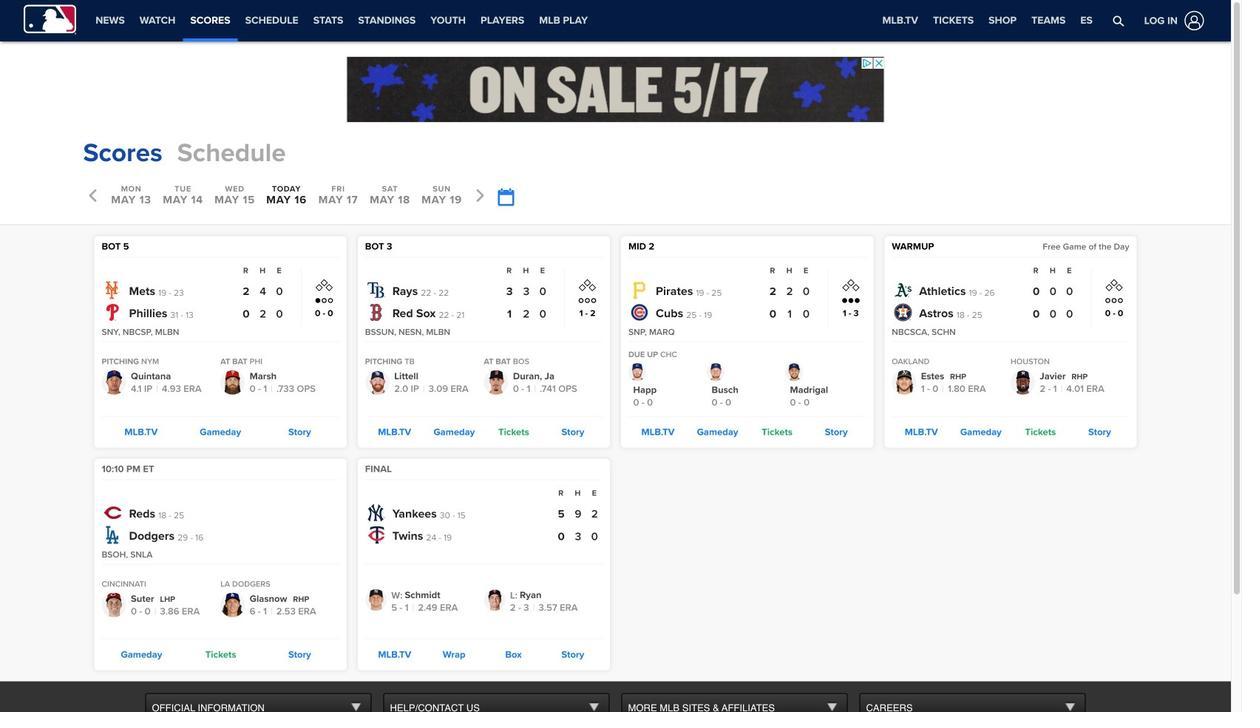 Task type: vqa. For each thing, say whether or not it's contained in the screenshot.
rightmost No runners on base icon
yes



Task type: describe. For each thing, give the bounding box(es) containing it.
warmup. free game of the day. element
[[892, 241, 935, 253]]

2 secondary navigation element from the left
[[595, 0, 720, 41]]

suter image
[[102, 593, 126, 617]]

reds image
[[104, 504, 122, 522]]

1 horizontal spatial advertisement element
[[926, 135, 1148, 172]]

schmidt image
[[365, 589, 387, 611]]

no runners on base image for duran, ja image at the left of the page
[[579, 279, 597, 292]]

estes image
[[892, 370, 917, 395]]

cubs image
[[631, 304, 649, 321]]

marsh image
[[221, 370, 245, 395]]

3 outs image
[[842, 298, 860, 304]]

phillies image
[[104, 304, 122, 321]]

top navigation menu bar
[[0, 0, 1232, 41]]

twins image
[[367, 526, 385, 544]]

astros image
[[894, 304, 912, 321]]

littell image
[[365, 370, 390, 395]]

duran, ja image
[[484, 370, 508, 395]]

no runners on base image for 'busch' image
[[842, 279, 860, 292]]

major league baseball image
[[24, 5, 76, 34]]



Task type: locate. For each thing, give the bounding box(es) containing it.
red sox image
[[367, 304, 385, 321]]

tertiary navigation element
[[875, 0, 1101, 41]]

2 0 outs image from the left
[[1105, 298, 1124, 304]]

javier image
[[1011, 370, 1035, 395]]

happ image
[[629, 363, 646, 381]]

0 horizontal spatial advertisement element
[[347, 56, 885, 123]]

1 outs image
[[315, 298, 333, 304]]

0 vertical spatial advertisement element
[[347, 56, 885, 123]]

1 0 outs image from the left
[[578, 298, 597, 304]]

0 horizontal spatial no runners on base image
[[579, 279, 597, 292]]

0 horizontal spatial 0 outs image
[[578, 298, 597, 304]]

1 secondary navigation element from the left
[[88, 0, 595, 41]]

0 outs image for duran, ja image at the left of the page no runners on base icon
[[578, 298, 597, 304]]

athletics image
[[894, 281, 912, 299]]

quintana image
[[102, 370, 126, 395]]

rays image
[[367, 281, 385, 299]]

middle of the 2nd inning. element
[[629, 241, 655, 253]]

bottom of the 5th inning. element
[[102, 241, 129, 253]]

yankees image
[[367, 504, 385, 522]]

1 no runners on base image from the left
[[579, 279, 597, 292]]

0 outs image
[[578, 298, 597, 304], [1105, 298, 1124, 304]]

pirates image
[[631, 281, 649, 299]]

no runners on base image
[[579, 279, 597, 292], [842, 279, 860, 292], [1106, 279, 1124, 292]]

secondary navigation element
[[88, 0, 595, 41], [595, 0, 720, 41]]

busch image
[[707, 363, 725, 381]]

ryan image
[[484, 589, 505, 611]]

1 horizontal spatial 0 outs image
[[1105, 298, 1124, 304]]

mets image
[[104, 281, 122, 299]]

0 outs image for no runners on base icon corresponding to javier image
[[1105, 298, 1124, 304]]

bottom of the 3rd inning. element
[[365, 241, 392, 253]]

no runners on base image for javier image
[[1106, 279, 1124, 292]]

2 horizontal spatial no runners on base image
[[1106, 279, 1124, 292]]

advertisement element
[[347, 56, 885, 123], [926, 135, 1148, 172]]

glasnow image
[[221, 593, 245, 617]]

1 vertical spatial advertisement element
[[926, 135, 1148, 172]]

madrigal image
[[786, 363, 803, 381]]

1 horizontal spatial no runners on base image
[[842, 279, 860, 292]]

None text field
[[497, 188, 514, 207]]

no runners on base image
[[315, 279, 333, 292]]

2 no runners on base image from the left
[[842, 279, 860, 292]]

dodgers image
[[104, 526, 122, 544]]

3 no runners on base image from the left
[[1106, 279, 1124, 292]]



